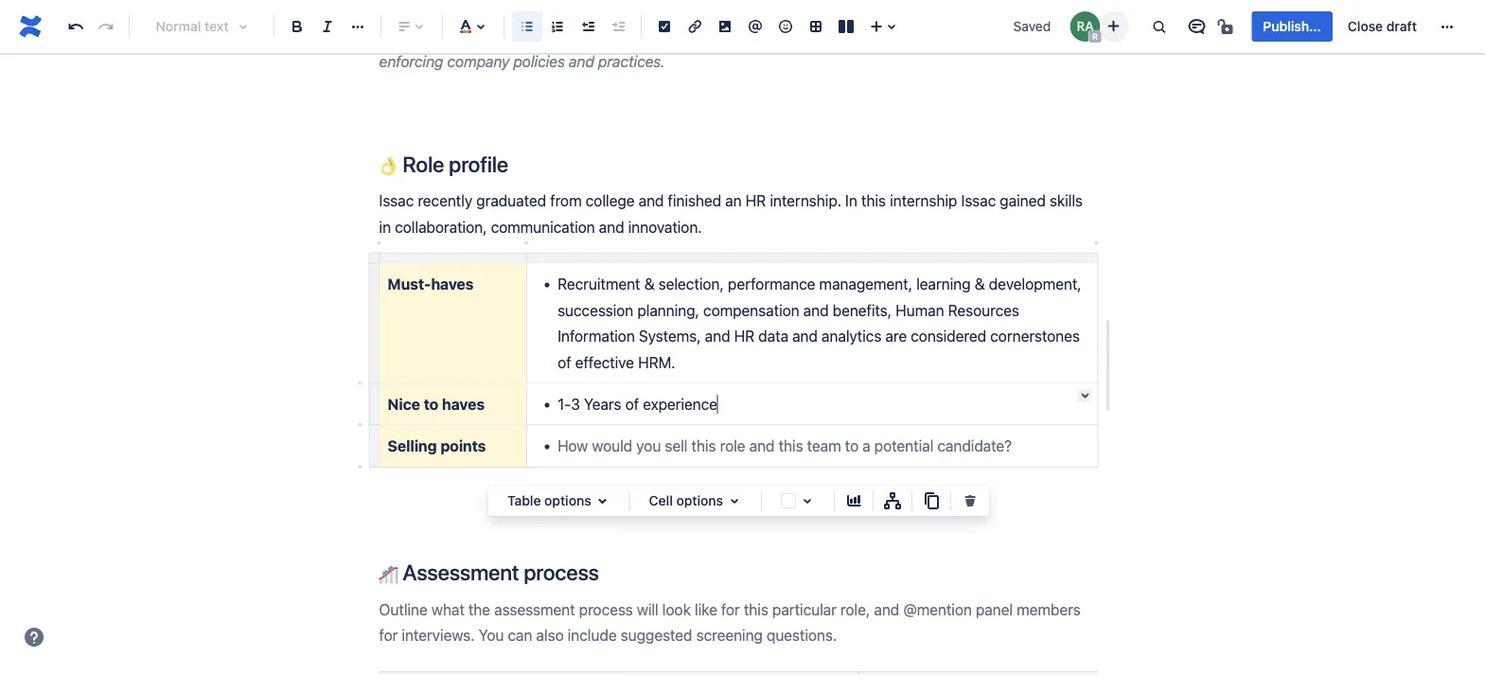 Task type: locate. For each thing, give the bounding box(es) containing it.
1 horizontal spatial of
[[625, 395, 639, 413]]

the right the direct
[[755, 0, 777, 18]]

of right 'functions'
[[900, 0, 913, 18]]

benefits,
[[888, 26, 947, 44], [833, 301, 892, 319]]

an
[[726, 192, 742, 210]]

cornerstones
[[991, 327, 1080, 345]]

saved
[[1014, 18, 1051, 34]]

resources up considered
[[948, 301, 1020, 319]]

staff,
[[722, 26, 756, 44]]

0 vertical spatial of
[[900, 0, 913, 18]]

hrm.
[[638, 353, 676, 371]]

hr inside issac recently graduated from college and finished an hr internship. in this internship issac gained skills in collaboration, communication and innovation.
[[746, 192, 766, 210]]

options right 'cell'
[[677, 493, 723, 508]]

analytics
[[822, 327, 882, 345]]

find and replace image
[[1148, 15, 1171, 38]]

outdent ⇧tab image
[[577, 15, 599, 38]]

1 horizontal spatial options
[[677, 493, 723, 508]]

effective
[[575, 353, 634, 371]]

assessment process
[[398, 559, 599, 585]]

0 vertical spatial hr
[[746, 192, 766, 210]]

1 vertical spatial of
[[558, 353, 571, 371]]

cell background image
[[796, 490, 819, 512]]

the
[[755, 0, 777, 18], [917, 0, 939, 18]]

options
[[545, 493, 591, 508], [677, 493, 723, 508]]

0 horizontal spatial &
[[644, 275, 655, 293]]

innovation.
[[628, 218, 702, 236]]

the
[[410, 0, 436, 18]]

human
[[440, 0, 489, 18], [943, 0, 992, 18], [896, 301, 945, 319]]

years
[[584, 395, 622, 413]]

enforcing
[[379, 52, 444, 70]]

2 options from the left
[[677, 493, 723, 508]]

data
[[759, 327, 789, 345]]

performance
[[728, 275, 816, 293]]

1 vertical spatial resources
[[948, 301, 1020, 319]]

more formatting image
[[347, 15, 369, 38]]

issac up the in
[[379, 192, 414, 210]]

experience
[[643, 395, 718, 413]]

1 horizontal spatial the
[[917, 0, 939, 18]]

haves down collaboration,
[[431, 275, 474, 293]]

selling
[[388, 437, 437, 455]]

&
[[644, 275, 655, 293], [975, 275, 985, 293]]

this
[[862, 192, 886, 210]]

issac
[[379, 192, 414, 210], [962, 192, 996, 210]]

pay,
[[856, 26, 884, 44]]

human down learning
[[896, 301, 945, 319]]

haves
[[431, 275, 474, 293], [442, 395, 485, 413]]

publish... button
[[1252, 11, 1333, 42]]

resources inside the human resource manager will lead and direct the routine functions of the human resources (hr) department including hiring and interviewing staff, administering pay, benefits, and leave, and enforcing company policies and practices.
[[996, 0, 1067, 18]]

finished
[[668, 192, 722, 210]]

2 issac from the left
[[962, 192, 996, 210]]

including
[[498, 26, 560, 44]]

chart image
[[843, 490, 865, 512]]

benefits, down management,
[[833, 301, 892, 319]]

issac left gained
[[962, 192, 996, 210]]

link image
[[684, 15, 706, 38]]

planning,
[[638, 301, 700, 319]]

1 horizontal spatial issac
[[962, 192, 996, 210]]

1 vertical spatial hr
[[734, 327, 755, 345]]

1 horizontal spatial &
[[975, 275, 985, 293]]

1 & from the left
[[644, 275, 655, 293]]

1-
[[558, 395, 571, 413]]

help image
[[23, 626, 45, 649]]

hr down 'compensation'
[[734, 327, 755, 345]]

0 horizontal spatial issac
[[379, 192, 414, 210]]

of
[[900, 0, 913, 18], [558, 353, 571, 371], [625, 395, 639, 413]]

0 vertical spatial resources
[[996, 0, 1067, 18]]

from
[[550, 192, 582, 210]]

leave,
[[980, 26, 1020, 44]]

table options
[[508, 493, 591, 508]]

haves right to
[[442, 395, 485, 413]]

of inside the human resource manager will lead and direct the routine functions of the human resources (hr) department including hiring and interviewing staff, administering pay, benefits, and leave, and enforcing company policies and practices.
[[900, 0, 913, 18]]

0 horizontal spatial of
[[558, 353, 571, 371]]

hiring
[[564, 26, 602, 44]]

bullet list ⌘⇧8 image
[[516, 15, 539, 38]]

in
[[379, 218, 391, 236]]

points
[[441, 437, 486, 455]]

resources for benefits,
[[996, 0, 1067, 18]]

interviewing
[[635, 26, 718, 44]]

action item image
[[653, 15, 676, 38]]

0 vertical spatial benefits,
[[888, 26, 947, 44]]

options inside popup button
[[677, 493, 723, 508]]

of right years
[[625, 395, 639, 413]]

2 the from the left
[[917, 0, 939, 18]]

1 options from the left
[[545, 493, 591, 508]]

bold ⌘b image
[[286, 15, 309, 38]]

nice
[[388, 395, 420, 413]]

expand dropdown menu image
[[723, 490, 746, 512]]

communication
[[491, 218, 595, 236]]

2 & from the left
[[975, 275, 985, 293]]

:roller_coaster: image
[[379, 565, 398, 584], [379, 565, 398, 584]]

mention image
[[744, 15, 767, 38]]

systems,
[[639, 327, 701, 345]]

comment icon image
[[1186, 15, 1209, 38]]

human up leave, at right top
[[943, 0, 992, 18]]

indent tab image
[[607, 15, 630, 38]]

and down 'compensation'
[[705, 327, 731, 345]]

human inside recruitment & selection, performance management, learning & development, succession planning, compensation and benefits, human resources information systems, and hr data and analytics are considered cornerstones of effective hrm.
[[896, 301, 945, 319]]

options inside dropdown button
[[545, 493, 591, 508]]

options right table
[[545, 493, 591, 508]]

resources inside recruitment & selection, performance management, learning & development, succession planning, compensation and benefits, human resources information systems, and hr data and analytics are considered cornerstones of effective hrm.
[[948, 301, 1020, 319]]

hr
[[746, 192, 766, 210], [734, 327, 755, 345]]

& right learning
[[975, 275, 985, 293]]

learning
[[917, 275, 971, 293]]

of left effective
[[558, 353, 571, 371]]

0 horizontal spatial the
[[755, 0, 777, 18]]

resource
[[492, 0, 556, 18]]

emoji image
[[775, 15, 797, 38]]

2 horizontal spatial of
[[900, 0, 913, 18]]

add image, video, or file image
[[714, 15, 737, 38]]

copy image
[[920, 490, 943, 512]]

are
[[886, 327, 907, 345]]

benefits, right pay,
[[888, 26, 947, 44]]

and
[[682, 0, 708, 18], [606, 26, 632, 44], [951, 26, 976, 44], [1023, 26, 1049, 44], [569, 52, 595, 70], [639, 192, 664, 210], [599, 218, 625, 236], [804, 301, 829, 319], [705, 327, 731, 345], [793, 327, 818, 345]]

table image
[[805, 15, 828, 38]]

1 vertical spatial benefits,
[[833, 301, 892, 319]]

benefits, inside the human resource manager will lead and direct the routine functions of the human resources (hr) department including hiring and interviewing staff, administering pay, benefits, and leave, and enforcing company policies and practices.
[[888, 26, 947, 44]]

recruitment & selection, performance management, learning & development, succession planning, compensation and benefits, human resources information systems, and hr data and analytics are considered cornerstones of effective hrm.
[[558, 275, 1086, 371]]

resources
[[996, 0, 1067, 18], [948, 301, 1020, 319]]

hr inside recruitment & selection, performance management, learning & development, succession planning, compensation and benefits, human resources information systems, and hr data and analytics are considered cornerstones of effective hrm.
[[734, 327, 755, 345]]

:ok_hand: image
[[379, 157, 398, 176]]

close
[[1348, 18, 1384, 34]]

draft
[[1387, 18, 1418, 34]]

options for table options
[[545, 493, 591, 508]]

management,
[[820, 275, 913, 293]]

& up planning,
[[644, 275, 655, 293]]

and down hiring
[[569, 52, 595, 70]]

options for cell options
[[677, 493, 723, 508]]

the right 'functions'
[[917, 0, 939, 18]]

administering
[[760, 26, 852, 44]]

compensation
[[704, 301, 800, 319]]

hr right an
[[746, 192, 766, 210]]

undo ⌘z image
[[64, 15, 87, 38]]

issac recently graduated from college and finished an hr internship. in this internship issac gained skills in collaboration, communication and innovation.
[[379, 192, 1087, 236]]

and right the lead
[[682, 0, 708, 18]]

resources up saved on the top right of page
[[996, 0, 1067, 18]]

internship.
[[770, 192, 842, 210]]

manager
[[560, 0, 620, 18]]

1 vertical spatial haves
[[442, 395, 485, 413]]

0 horizontal spatial options
[[545, 493, 591, 508]]



Task type: vqa. For each thing, say whether or not it's contained in the screenshot.
🎯
no



Task type: describe. For each thing, give the bounding box(es) containing it.
and up the analytics
[[804, 301, 829, 319]]

cell
[[649, 493, 673, 508]]

table
[[508, 493, 541, 508]]

(hr)
[[379, 26, 410, 44]]

college
[[586, 192, 635, 210]]

will
[[624, 0, 646, 18]]

human up department on the top left of page
[[440, 0, 489, 18]]

graduated
[[477, 192, 546, 210]]

practices.
[[598, 52, 665, 70]]

no restrictions image
[[1216, 15, 1239, 38]]

to
[[424, 395, 439, 413]]

human for the human resource manager will lead and direct the routine functions of the human resources (hr) department including hiring and interviewing staff, administering pay, benefits, and leave, and enforcing company policies and practices.
[[943, 0, 992, 18]]

process
[[524, 559, 599, 585]]

and down college
[[599, 218, 625, 236]]

assessment
[[403, 559, 519, 585]]

remove image
[[959, 490, 982, 512]]

must-haves
[[388, 275, 474, 293]]

collaboration,
[[395, 218, 487, 236]]

1 issac from the left
[[379, 192, 414, 210]]

close draft
[[1348, 18, 1418, 34]]

information
[[558, 327, 635, 345]]

considered
[[911, 327, 987, 345]]

1 the from the left
[[755, 0, 777, 18]]

selection,
[[659, 275, 724, 293]]

2 vertical spatial of
[[625, 395, 639, 413]]

must-
[[388, 275, 431, 293]]

the human resource manager will lead and direct the routine functions of the human resources (hr) department including hiring and interviewing staff, administering pay, benefits, and leave, and enforcing company policies and practices.
[[379, 0, 1071, 70]]

human for recruitment & selection, performance management, learning & development, succession planning, compensation and benefits, human resources information systems, and hr data and analytics are considered cornerstones of effective hrm.
[[896, 301, 945, 319]]

italic ⌘i image
[[316, 15, 339, 38]]

publish...
[[1264, 18, 1322, 34]]

internship
[[890, 192, 958, 210]]

numbered list ⌘⇧7 image
[[546, 15, 569, 38]]

confluence image
[[15, 11, 45, 42]]

ruby anderson image
[[1070, 11, 1101, 42]]

redo ⌘⇧z image
[[95, 15, 117, 38]]

development,
[[989, 275, 1082, 293]]

gained
[[1000, 192, 1046, 210]]

profile
[[449, 151, 509, 176]]

lead
[[650, 0, 678, 18]]

expand dropdown menu image
[[591, 490, 614, 512]]

recently
[[418, 192, 473, 210]]

in
[[846, 192, 858, 210]]

and right data
[[793, 327, 818, 345]]

invite to edit image
[[1103, 15, 1125, 37]]

selling points
[[388, 437, 486, 455]]

layouts image
[[835, 15, 858, 38]]

and up practices.
[[606, 26, 632, 44]]

recruitment
[[558, 275, 641, 293]]

resources for cornerstones
[[948, 301, 1020, 319]]

3
[[571, 395, 580, 413]]

:ok_hand: image
[[379, 157, 398, 176]]

skills
[[1050, 192, 1083, 210]]

cell options
[[649, 493, 723, 508]]

manage connected data image
[[882, 490, 904, 512]]

routine
[[781, 0, 829, 18]]

more image
[[1436, 15, 1459, 38]]

company
[[447, 52, 510, 70]]

department
[[414, 26, 494, 44]]

and right leave, at right top
[[1023, 26, 1049, 44]]

functions
[[832, 0, 896, 18]]

role profile
[[398, 151, 509, 176]]

benefits, inside recruitment & selection, performance management, learning & development, succession planning, compensation and benefits, human resources information systems, and hr data and analytics are considered cornerstones of effective hrm.
[[833, 301, 892, 319]]

and left leave, at right top
[[951, 26, 976, 44]]

of inside recruitment & selection, performance management, learning & development, succession planning, compensation and benefits, human resources information systems, and hr data and analytics are considered cornerstones of effective hrm.
[[558, 353, 571, 371]]

confluence image
[[15, 11, 45, 42]]

table options button
[[496, 490, 622, 512]]

cell options button
[[638, 490, 754, 512]]

close draft button
[[1337, 11, 1429, 42]]

1-3 years of experience
[[558, 395, 718, 413]]

direct
[[712, 0, 751, 18]]

succession
[[558, 301, 634, 319]]

nice to haves
[[388, 395, 485, 413]]

and up the innovation.
[[639, 192, 664, 210]]

0 vertical spatial haves
[[431, 275, 474, 293]]

role
[[403, 151, 444, 176]]

policies
[[514, 52, 565, 70]]



